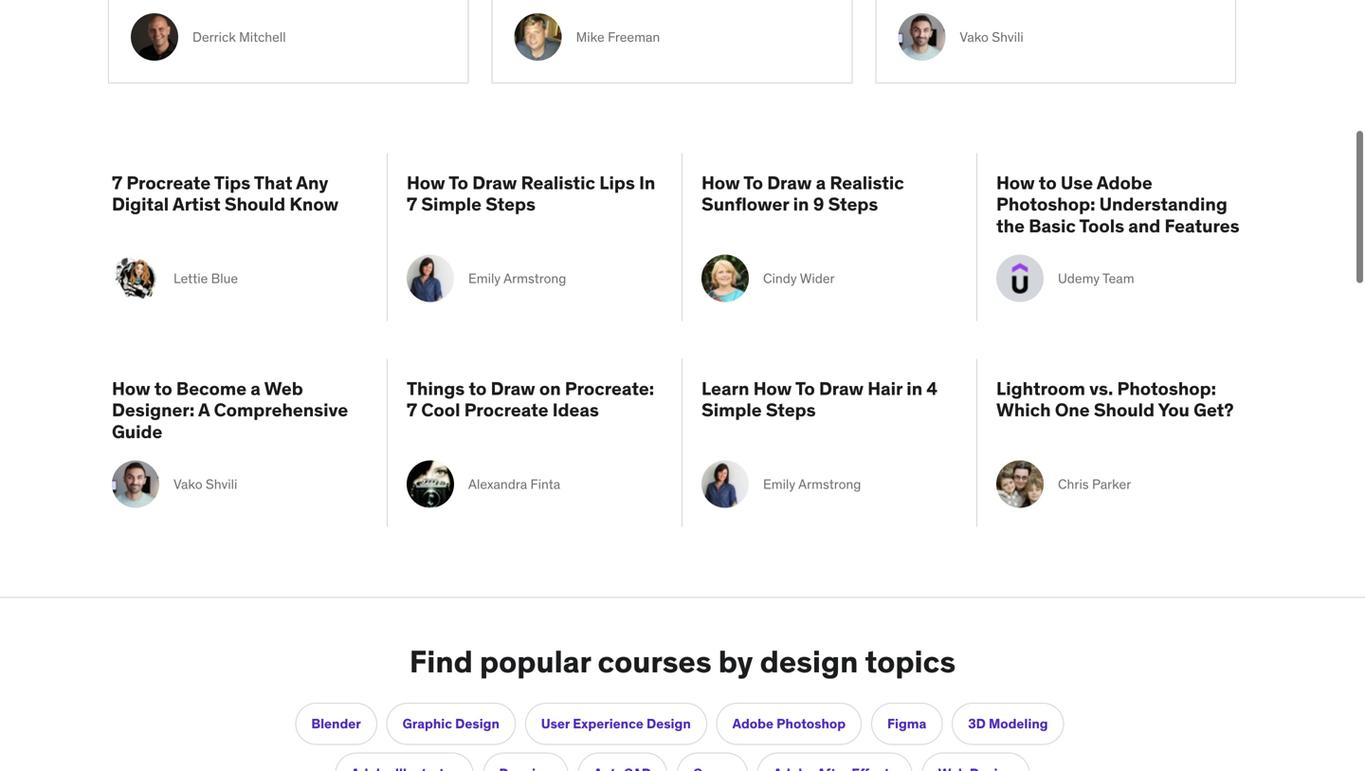 Task type: locate. For each thing, give the bounding box(es) containing it.
emily for to
[[763, 476, 796, 493]]

0 horizontal spatial emily armstrong
[[468, 270, 567, 287]]

find
[[410, 642, 473, 680]]

1 horizontal spatial in
[[907, 377, 923, 400]]

0 horizontal spatial armstrong
[[504, 270, 567, 287]]

simple inside learn how to draw hair in 4 simple steps
[[702, 398, 762, 421]]

2 design from the left
[[647, 715, 691, 732]]

to inside 'how to draw a realistic sunflower in 9 steps'
[[744, 171, 763, 194]]

to inside how to draw realistic lips in 7 simple steps
[[449, 171, 469, 194]]

0 vertical spatial vako
[[960, 29, 989, 46]]

should inside 7 procreate tips that any digital artist should know
[[225, 193, 286, 215]]

a
[[816, 171, 826, 194], [251, 377, 261, 400]]

1 design from the left
[[455, 715, 500, 732]]

one
[[1055, 398, 1090, 421]]

team
[[1103, 270, 1135, 287]]

to
[[1039, 171, 1057, 194], [154, 377, 172, 400], [469, 377, 487, 400]]

0 vertical spatial procreate
[[126, 171, 211, 194]]

udemy team
[[1058, 270, 1135, 287]]

how inside learn how to draw hair in 4 simple steps
[[754, 377, 792, 400]]

the
[[997, 214, 1025, 237]]

wider
[[800, 270, 835, 287]]

1 horizontal spatial photoshop:
[[1118, 377, 1217, 400]]

digital
[[112, 193, 169, 215]]

chris parker
[[1058, 476, 1132, 493]]

1 vertical spatial should
[[1094, 398, 1155, 421]]

draw inside learn how to draw hair in 4 simple steps
[[819, 377, 864, 400]]

1 horizontal spatial emily armstrong
[[763, 476, 862, 493]]

emily armstrong down how to draw realistic lips in 7 simple steps link on the top left of the page
[[468, 270, 567, 287]]

how to become a web designer: a comprehensive guide
[[112, 377, 348, 443]]

in left 4
[[907, 377, 923, 400]]

freeman
[[608, 29, 660, 46]]

a for web
[[251, 377, 261, 400]]

1 horizontal spatial procreate
[[464, 398, 549, 421]]

which
[[997, 398, 1051, 421]]

ideas
[[553, 398, 599, 421]]

realistic right 9
[[830, 171, 905, 194]]

emily armstrong for to
[[763, 476, 862, 493]]

1 horizontal spatial adobe
[[1097, 171, 1153, 194]]

0 horizontal spatial realistic
[[521, 171, 596, 194]]

procreate right cool
[[464, 398, 549, 421]]

user
[[541, 715, 570, 732]]

how inside 'how to draw a realistic sunflower in 9 steps'
[[702, 171, 740, 194]]

0 horizontal spatial photoshop:
[[997, 193, 1096, 215]]

1 vertical spatial simple
[[702, 398, 762, 421]]

cindy
[[763, 270, 797, 287]]

emily for draw
[[468, 270, 501, 287]]

tips
[[214, 171, 251, 194]]

simple inside how to draw realistic lips in 7 simple steps
[[421, 193, 482, 215]]

things to draw on procreate: 7 cool procreate ideas
[[407, 377, 654, 421]]

0 vertical spatial photoshop:
[[997, 193, 1096, 215]]

0 horizontal spatial in
[[793, 193, 809, 215]]

how to draw realistic lips in 7 simple steps link
[[407, 171, 663, 237]]

adobe inside how to use adobe photoshop: understanding the basic tools and features
[[1097, 171, 1153, 194]]

should right artist
[[225, 193, 286, 215]]

how to draw a realistic sunflower in 9 steps
[[702, 171, 905, 215]]

0 vertical spatial emily
[[468, 270, 501, 287]]

in
[[793, 193, 809, 215], [907, 377, 923, 400]]

draw inside how to draw realistic lips in 7 simple steps
[[473, 171, 517, 194]]

procreate inside 7 procreate tips that any digital artist should know
[[126, 171, 211, 194]]

alexandra
[[468, 476, 527, 493]]

how
[[407, 171, 445, 194], [702, 171, 740, 194], [997, 171, 1035, 194], [112, 377, 150, 400], [754, 377, 792, 400]]

1 vertical spatial emily
[[763, 476, 796, 493]]

design right experience
[[647, 715, 691, 732]]

to for in
[[744, 171, 763, 194]]

a left web
[[251, 377, 261, 400]]

1 vertical spatial emily armstrong
[[763, 476, 862, 493]]

blender link
[[295, 703, 377, 745]]

1 horizontal spatial should
[[1094, 398, 1155, 421]]

draw for procreate
[[491, 377, 535, 400]]

vako
[[960, 29, 989, 46], [174, 476, 203, 493]]

armstrong
[[504, 270, 567, 287], [799, 476, 862, 493]]

in inside learn how to draw hair in 4 simple steps
[[907, 377, 923, 400]]

armstrong down how to draw realistic lips in 7 simple steps link on the top left of the page
[[504, 270, 567, 287]]

armstrong down learn how to draw hair in 4 simple steps link
[[799, 476, 862, 493]]

a inside 'how to draw a realistic sunflower in 9 steps'
[[816, 171, 826, 194]]

emily armstrong down learn how to draw hair in 4 simple steps link
[[763, 476, 862, 493]]

find popular courses by design topics
[[410, 642, 956, 680]]

adobe
[[1097, 171, 1153, 194], [733, 715, 774, 732]]

topics
[[865, 642, 956, 680]]

0 horizontal spatial vako
[[174, 476, 203, 493]]

simple for learn
[[702, 398, 762, 421]]

draw inside 'how to draw a realistic sunflower in 9 steps'
[[767, 171, 812, 194]]

1 horizontal spatial shvili
[[992, 29, 1024, 46]]

how for how to draw realistic lips in 7 simple steps
[[407, 171, 445, 194]]

to right things
[[469, 377, 487, 400]]

1 horizontal spatial realistic
[[830, 171, 905, 194]]

in left 9
[[793, 193, 809, 215]]

draw for simple
[[473, 171, 517, 194]]

1 horizontal spatial simple
[[702, 398, 762, 421]]

to for use
[[1039, 171, 1057, 194]]

adobe left photoshop in the bottom right of the page
[[733, 715, 774, 732]]

1 vertical spatial armstrong
[[799, 476, 862, 493]]

0 horizontal spatial should
[[225, 193, 286, 215]]

design
[[455, 715, 500, 732], [647, 715, 691, 732]]

0 vertical spatial simple
[[421, 193, 482, 215]]

to inside how to become a web designer: a comprehensive guide
[[154, 377, 172, 400]]

lightroom vs. photoshop: which one should you get?
[[997, 377, 1234, 421]]

simple
[[421, 193, 482, 215], [702, 398, 762, 421]]

1 realistic from the left
[[521, 171, 596, 194]]

2 horizontal spatial to
[[1039, 171, 1057, 194]]

you
[[1159, 398, 1190, 421]]

cindy wider
[[763, 270, 835, 287]]

learn
[[702, 377, 750, 400]]

2 horizontal spatial to
[[796, 377, 815, 400]]

1 vertical spatial shvili
[[206, 476, 237, 493]]

emily down how to draw realistic lips in 7 simple steps link on the top left of the page
[[468, 270, 501, 287]]

0 vertical spatial armstrong
[[504, 270, 567, 287]]

2 realistic from the left
[[830, 171, 905, 194]]

1 vertical spatial photoshop:
[[1118, 377, 1217, 400]]

photoshop
[[777, 715, 846, 732]]

1 vertical spatial a
[[251, 377, 261, 400]]

0 horizontal spatial to
[[449, 171, 469, 194]]

3d modeling
[[968, 715, 1049, 732]]

1 horizontal spatial to
[[469, 377, 487, 400]]

simple for how
[[421, 193, 482, 215]]

figma link
[[872, 703, 943, 745]]

to inside things to draw on procreate: 7 cool procreate ideas
[[469, 377, 487, 400]]

how inside how to draw realistic lips in 7 simple steps
[[407, 171, 445, 194]]

lettie
[[174, 270, 208, 287]]

how for how to become a web designer: a comprehensive guide
[[112, 377, 150, 400]]

should inside lightroom vs. photoshop: which one should you get?
[[1094, 398, 1155, 421]]

1 horizontal spatial armstrong
[[799, 476, 862, 493]]

0 vertical spatial should
[[225, 193, 286, 215]]

0 vertical spatial adobe
[[1097, 171, 1153, 194]]

7
[[112, 171, 122, 194], [407, 193, 417, 215], [407, 398, 417, 421]]

1 horizontal spatial emily
[[763, 476, 796, 493]]

hair
[[868, 377, 903, 400]]

1 horizontal spatial design
[[647, 715, 691, 732]]

7 inside how to draw realistic lips in 7 simple steps
[[407, 193, 417, 215]]

courses
[[598, 642, 712, 680]]

how to draw realistic lips in 7 simple steps
[[407, 171, 656, 215]]

steps inside how to draw realistic lips in 7 simple steps
[[486, 193, 536, 215]]

finta
[[531, 476, 561, 493]]

0 horizontal spatial procreate
[[126, 171, 211, 194]]

steps inside 'how to draw a realistic sunflower in 9 steps'
[[829, 193, 879, 215]]

should
[[225, 193, 286, 215], [1094, 398, 1155, 421]]

vako shvili
[[960, 29, 1024, 46], [174, 476, 237, 493]]

4
[[927, 377, 938, 400]]

0 horizontal spatial a
[[251, 377, 261, 400]]

draw
[[473, 171, 517, 194], [767, 171, 812, 194], [491, 377, 535, 400], [819, 377, 864, 400]]

0 horizontal spatial adobe
[[733, 715, 774, 732]]

to left 'use'
[[1039, 171, 1057, 194]]

0 vertical spatial in
[[793, 193, 809, 215]]

steps for draw
[[766, 398, 816, 421]]

emily down learn how to draw hair in 4 simple steps link
[[763, 476, 796, 493]]

steps for a
[[829, 193, 879, 215]]

steps inside learn how to draw hair in 4 simple steps
[[766, 398, 816, 421]]

1 horizontal spatial to
[[744, 171, 763, 194]]

to inside learn how to draw hair in 4 simple steps
[[796, 377, 815, 400]]

how inside how to become a web designer: a comprehensive guide
[[112, 377, 150, 400]]

1 horizontal spatial vako shvili
[[960, 29, 1024, 46]]

procreate left tips
[[126, 171, 211, 194]]

0 horizontal spatial steps
[[486, 193, 536, 215]]

1 horizontal spatial a
[[816, 171, 826, 194]]

adobe up and
[[1097, 171, 1153, 194]]

1 vertical spatial procreate
[[464, 398, 549, 421]]

a right the sunflower
[[816, 171, 826, 194]]

3d
[[968, 715, 986, 732]]

a inside how to become a web designer: a comprehensive guide
[[251, 377, 261, 400]]

how inside how to use adobe photoshop: understanding the basic tools and features
[[997, 171, 1035, 194]]

draw inside things to draw on procreate: 7 cool procreate ideas
[[491, 377, 535, 400]]

to inside how to use adobe photoshop: understanding the basic tools and features
[[1039, 171, 1057, 194]]

1 horizontal spatial vako
[[960, 29, 989, 46]]

emily armstrong
[[468, 270, 567, 287], [763, 476, 862, 493]]

shvili
[[992, 29, 1024, 46], [206, 476, 237, 493]]

0 horizontal spatial to
[[154, 377, 172, 400]]

0 horizontal spatial vako shvili
[[174, 476, 237, 493]]

0 vertical spatial emily armstrong
[[468, 270, 567, 287]]

1 horizontal spatial steps
[[766, 398, 816, 421]]

1 vertical spatial in
[[907, 377, 923, 400]]

emily armstrong for draw
[[468, 270, 567, 287]]

know
[[290, 193, 339, 215]]

7 inside 7 procreate tips that any digital artist should know
[[112, 171, 122, 194]]

0 vertical spatial a
[[816, 171, 826, 194]]

how for how to use adobe photoshop: understanding the basic tools and features
[[997, 171, 1035, 194]]

2 horizontal spatial steps
[[829, 193, 879, 215]]

design right graphic
[[455, 715, 500, 732]]

to left a
[[154, 377, 172, 400]]

lightroom vs. photoshop: which one should you get? link
[[997, 377, 1254, 442]]

0 horizontal spatial simple
[[421, 193, 482, 215]]

0 horizontal spatial design
[[455, 715, 500, 732]]

how to draw a realistic sunflower in 9 steps link
[[702, 171, 958, 237]]

realistic inside 'how to draw a realistic sunflower in 9 steps'
[[830, 171, 905, 194]]

realistic
[[521, 171, 596, 194], [830, 171, 905, 194]]

0 horizontal spatial emily
[[468, 270, 501, 287]]

procreate
[[126, 171, 211, 194], [464, 398, 549, 421]]

learn how to draw hair in 4 simple steps
[[702, 377, 938, 421]]

by
[[719, 642, 753, 680]]

realistic left lips at top left
[[521, 171, 596, 194]]

alexandra finta
[[468, 476, 561, 493]]

should left the you
[[1094, 398, 1155, 421]]



Task type: vqa. For each thing, say whether or not it's contained in the screenshot.
'Regression Analysis / Data Analytics in Regression Quantitative Specialists'
no



Task type: describe. For each thing, give the bounding box(es) containing it.
photoshop: inside how to use adobe photoshop: understanding the basic tools and features
[[997, 193, 1096, 215]]

blender
[[311, 715, 361, 732]]

steps for realistic
[[486, 193, 536, 215]]

lips
[[600, 171, 635, 194]]

mike freeman
[[576, 29, 660, 46]]

learn how to draw hair in 4 simple steps link
[[702, 377, 958, 442]]

graphic design
[[403, 715, 500, 732]]

9
[[813, 193, 825, 215]]

lightroom
[[997, 377, 1086, 400]]

cool
[[421, 398, 460, 421]]

figma
[[888, 715, 927, 732]]

derrick mitchell
[[193, 29, 286, 46]]

to for become
[[154, 377, 172, 400]]

how to become a web designer: a comprehensive guide link
[[112, 377, 368, 443]]

on
[[540, 377, 561, 400]]

how to use adobe photoshop: understanding the basic tools and features
[[997, 171, 1240, 237]]

understanding
[[1100, 193, 1228, 215]]

popular
[[480, 642, 591, 680]]

user experience design link
[[525, 703, 707, 745]]

artist
[[173, 193, 221, 215]]

0 horizontal spatial shvili
[[206, 476, 237, 493]]

to for 7
[[449, 171, 469, 194]]

photoshop: inside lightroom vs. photoshop: which one should you get?
[[1118, 377, 1217, 400]]

graphic
[[403, 715, 452, 732]]

experience
[[573, 715, 644, 732]]

0 vertical spatial vako shvili
[[960, 29, 1024, 46]]

basic
[[1029, 214, 1076, 237]]

adobe photoshop
[[733, 715, 846, 732]]

get?
[[1194, 398, 1234, 421]]

blue
[[211, 270, 238, 287]]

procreate:
[[565, 377, 654, 400]]

modeling
[[989, 715, 1049, 732]]

lettie blue
[[174, 270, 238, 287]]

1 vertical spatial vako shvili
[[174, 476, 237, 493]]

things to draw on procreate: 7 cool procreate ideas link
[[407, 377, 663, 442]]

mike
[[576, 29, 605, 46]]

web
[[264, 377, 303, 400]]

adobe photoshop link
[[717, 703, 862, 745]]

design
[[760, 642, 859, 680]]

features
[[1165, 214, 1240, 237]]

a
[[198, 398, 210, 421]]

armstrong for draw
[[799, 476, 862, 493]]

user experience design
[[541, 715, 691, 732]]

udemy
[[1058, 270, 1100, 287]]

derrick
[[193, 29, 236, 46]]

any
[[296, 171, 328, 194]]

mitchell
[[239, 29, 286, 46]]

in
[[639, 171, 656, 194]]

1 vertical spatial adobe
[[733, 715, 774, 732]]

1 vertical spatial vako
[[174, 476, 203, 493]]

to for draw
[[469, 377, 487, 400]]

realistic inside how to draw realistic lips in 7 simple steps
[[521, 171, 596, 194]]

sunflower
[[702, 193, 789, 215]]

graphic design link
[[387, 703, 516, 745]]

things
[[407, 377, 465, 400]]

parker
[[1093, 476, 1132, 493]]

0 vertical spatial shvili
[[992, 29, 1024, 46]]

vs.
[[1090, 377, 1114, 400]]

how to use adobe photoshop: understanding the basic tools and features link
[[997, 171, 1254, 237]]

a for realistic
[[816, 171, 826, 194]]

tools
[[1080, 214, 1125, 237]]

chris
[[1058, 476, 1089, 493]]

become
[[176, 377, 247, 400]]

7 procreate tips that any digital artist should know
[[112, 171, 339, 215]]

comprehensive
[[214, 398, 348, 421]]

armstrong for realistic
[[504, 270, 567, 287]]

how for how to draw a realistic sunflower in 9 steps
[[702, 171, 740, 194]]

designer:
[[112, 398, 195, 421]]

and
[[1129, 214, 1161, 237]]

7 inside things to draw on procreate: 7 cool procreate ideas
[[407, 398, 417, 421]]

procreate inside things to draw on procreate: 7 cool procreate ideas
[[464, 398, 549, 421]]

guide
[[112, 420, 163, 443]]

in inside 'how to draw a realistic sunflower in 9 steps'
[[793, 193, 809, 215]]

3d modeling link
[[952, 703, 1065, 745]]

use
[[1061, 171, 1094, 194]]

7 procreate tips that any digital artist should know link
[[112, 171, 368, 237]]

draw for 9
[[767, 171, 812, 194]]

that
[[254, 171, 293, 194]]



